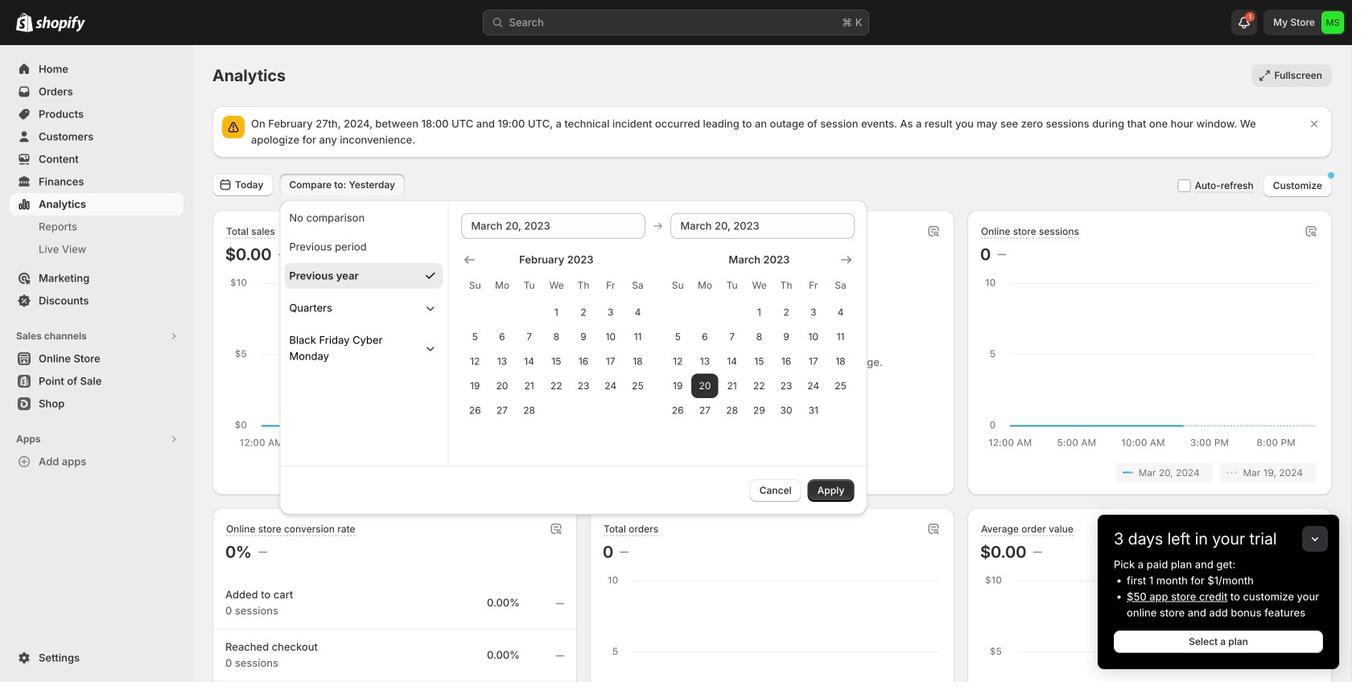 Task type: describe. For each thing, give the bounding box(es) containing it.
sunday element for tuesday element related to second wednesday element from the right's monday element
[[462, 271, 489, 300]]

friday element for thursday element for second wednesday element from the right
[[597, 271, 624, 300]]

0 horizontal spatial shopify image
[[16, 13, 33, 32]]

1 horizontal spatial shopify image
[[35, 16, 85, 32]]

saturday element for friday element associated with first wednesday element from right's thursday element
[[827, 271, 855, 300]]

2 wednesday element from the left
[[746, 271, 773, 300]]

1 grid from the left
[[462, 252, 652, 423]]

2 grid from the left
[[665, 252, 855, 423]]



Task type: locate. For each thing, give the bounding box(es) containing it.
1 list from the left
[[229, 463, 561, 483]]

1 horizontal spatial list
[[984, 463, 1316, 483]]

2 yyyy-mm-dd text field from the left
[[671, 213, 855, 239]]

my store image
[[1322, 11, 1345, 34]]

thursday element for second wednesday element from the right
[[570, 271, 597, 300]]

1 friday element from the left
[[597, 271, 624, 300]]

2 list from the left
[[984, 463, 1316, 483]]

1 sunday element from the left
[[462, 271, 489, 300]]

1 wednesday element from the left
[[543, 271, 570, 300]]

2 monday element from the left
[[692, 271, 719, 300]]

tuesday element for first wednesday element from right
[[719, 271, 746, 300]]

1 yyyy-mm-dd text field from the left
[[462, 213, 645, 239]]

shopify image
[[16, 13, 33, 32], [35, 16, 85, 32]]

0 horizontal spatial tuesday element
[[516, 271, 543, 300]]

1 thursday element from the left
[[570, 271, 597, 300]]

1 horizontal spatial yyyy-mm-dd text field
[[671, 213, 855, 239]]

1 saturday element from the left
[[624, 271, 652, 300]]

YYYY-MM-DD text field
[[462, 213, 645, 239], [671, 213, 855, 239]]

0 horizontal spatial wednesday element
[[543, 271, 570, 300]]

0 horizontal spatial monday element
[[489, 271, 516, 300]]

1 horizontal spatial friday element
[[800, 271, 827, 300]]

1 horizontal spatial thursday element
[[773, 271, 800, 300]]

2 tuesday element from the left
[[719, 271, 746, 300]]

1 horizontal spatial grid
[[665, 252, 855, 423]]

sunday element for monday element related to first wednesday element from right tuesday element
[[665, 271, 692, 300]]

2 friday element from the left
[[800, 271, 827, 300]]

0 horizontal spatial list
[[229, 463, 561, 483]]

thursday element
[[570, 271, 597, 300], [773, 271, 800, 300]]

friday element
[[597, 271, 624, 300], [800, 271, 827, 300]]

1 horizontal spatial monday element
[[692, 271, 719, 300]]

monday element
[[489, 271, 516, 300], [692, 271, 719, 300]]

2 thursday element from the left
[[773, 271, 800, 300]]

tuesday element
[[516, 271, 543, 300], [719, 271, 746, 300]]

0 horizontal spatial friday element
[[597, 271, 624, 300]]

saturday element
[[624, 271, 652, 300], [827, 271, 855, 300]]

0 horizontal spatial saturday element
[[624, 271, 652, 300]]

2 saturday element from the left
[[827, 271, 855, 300]]

0 horizontal spatial yyyy-mm-dd text field
[[462, 213, 645, 239]]

list
[[229, 463, 561, 483], [984, 463, 1316, 483]]

thursday element for first wednesday element from right
[[773, 271, 800, 300]]

tuesday element for second wednesday element from the right
[[516, 271, 543, 300]]

1 horizontal spatial sunday element
[[665, 271, 692, 300]]

2 sunday element from the left
[[665, 271, 692, 300]]

monday element for first wednesday element from right tuesday element
[[692, 271, 719, 300]]

1 monday element from the left
[[489, 271, 516, 300]]

friday element for first wednesday element from right's thursday element
[[800, 271, 827, 300]]

1 horizontal spatial tuesday element
[[719, 271, 746, 300]]

1 horizontal spatial wednesday element
[[746, 271, 773, 300]]

grid
[[462, 252, 652, 423], [665, 252, 855, 423]]

0 horizontal spatial thursday element
[[570, 271, 597, 300]]

0 horizontal spatial sunday element
[[462, 271, 489, 300]]

0 horizontal spatial grid
[[462, 252, 652, 423]]

monday element for tuesday element related to second wednesday element from the right
[[489, 271, 516, 300]]

saturday element for friday element for thursday element for second wednesday element from the right
[[624, 271, 652, 300]]

1 tuesday element from the left
[[516, 271, 543, 300]]

1 horizontal spatial saturday element
[[827, 271, 855, 300]]

wednesday element
[[543, 271, 570, 300], [746, 271, 773, 300]]

sunday element
[[462, 271, 489, 300], [665, 271, 692, 300]]



Task type: vqa. For each thing, say whether or not it's contained in the screenshot.
1st saturday element from the left
yes



